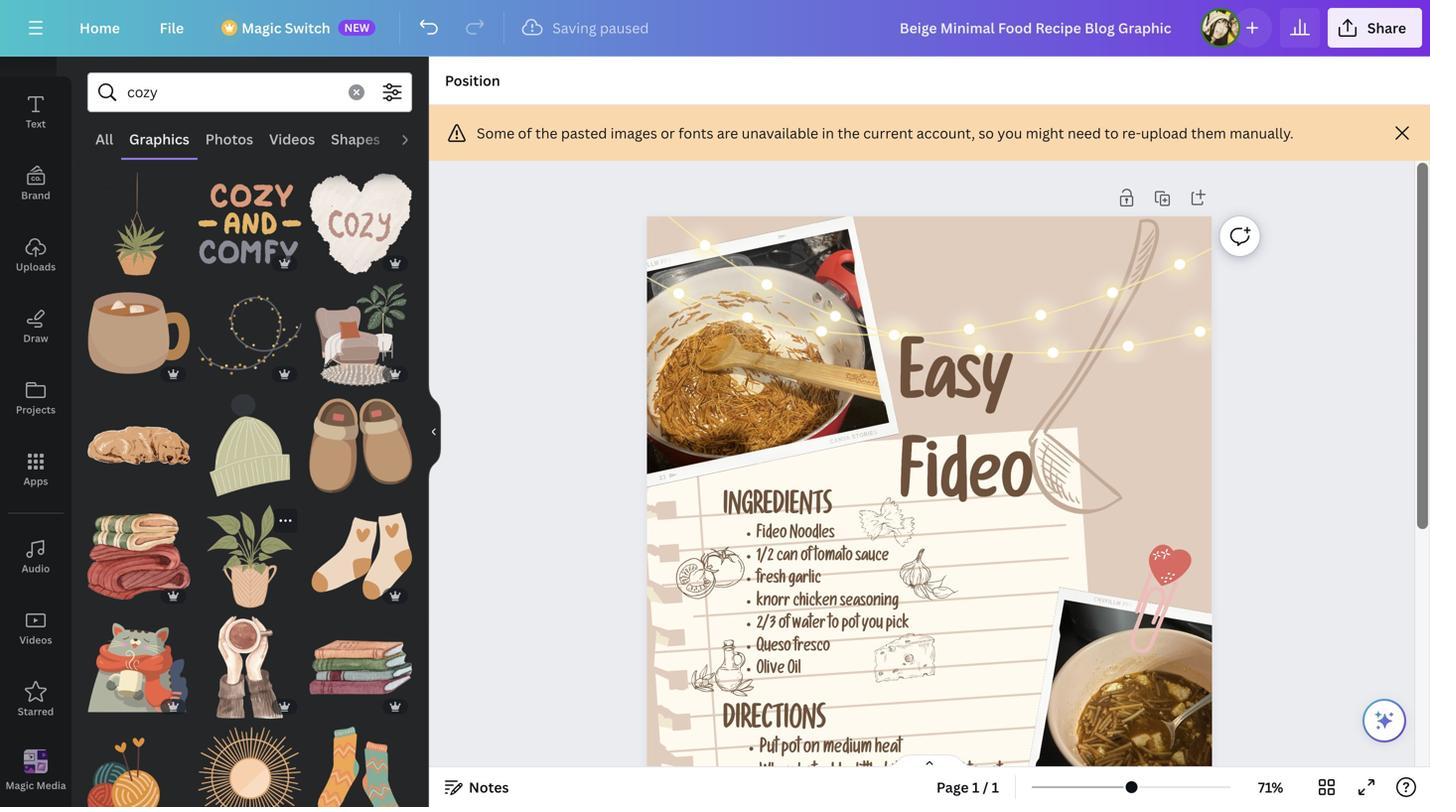 Task type: locate. For each thing, give the bounding box(es) containing it.
share button
[[1328, 8, 1423, 48]]

pick
[[886, 618, 910, 635]]

videos button up starred
[[0, 593, 72, 665]]

directions
[[723, 709, 826, 739]]

group
[[87, 161, 190, 276], [198, 161, 301, 276], [309, 161, 412, 276], [87, 272, 190, 387], [198, 272, 301, 387], [309, 272, 412, 387], [87, 383, 190, 498], [198, 383, 301, 498], [309, 383, 412, 498], [87, 494, 190, 608], [309, 494, 412, 608], [198, 505, 301, 608], [87, 605, 190, 719], [309, 605, 412, 719], [198, 616, 301, 719], [198, 715, 301, 808], [309, 715, 412, 808], [87, 727, 190, 808]]

of inside put pot on medium heat when hot add a little bit of olive oil to pot
[[902, 766, 914, 784]]

draw
[[23, 332, 48, 345]]

the
[[536, 124, 558, 143], [838, 124, 860, 143]]

pot right oil
[[983, 766, 1002, 784]]

uploads
[[16, 260, 56, 274]]

potted plant in rattan vase image
[[198, 505, 301, 608]]

1 left the /
[[973, 778, 980, 797]]

you down seasoning
[[862, 618, 884, 635]]

heart shaped cozy lettering image
[[309, 173, 412, 276]]

fresh
[[757, 572, 786, 589]]

1 horizontal spatial fideo
[[900, 449, 1034, 523]]

1 horizontal spatial pot
[[842, 618, 860, 635]]

little
[[856, 766, 881, 784]]

1 horizontal spatial you
[[998, 124, 1023, 143]]

footwear colored textile soft slippers hotel room accessories image
[[309, 395, 412, 498]]

2 1 from the left
[[992, 778, 1000, 797]]

upload
[[1142, 124, 1188, 143]]

share
[[1368, 18, 1407, 37]]

0 horizontal spatial to
[[829, 618, 839, 635]]

text
[[26, 117, 46, 131]]

videos button
[[261, 120, 323, 158], [0, 593, 72, 665]]

2 vertical spatial to
[[969, 766, 980, 784]]

1 vertical spatial magic
[[5, 779, 34, 793]]

2 vertical spatial pot
[[983, 766, 1002, 784]]

a
[[845, 766, 853, 784]]

the left pasted
[[536, 124, 558, 143]]

knorr
[[757, 595, 791, 612]]

audio button
[[388, 120, 444, 158], [0, 522, 72, 593]]

cute cozy socks image
[[309, 505, 412, 608]]

notes
[[469, 778, 509, 797]]

medium
[[823, 741, 872, 760]]

1 vertical spatial fideo
[[757, 527, 787, 544]]

magic left the media
[[5, 779, 34, 793]]

0 horizontal spatial magic
[[5, 779, 34, 793]]

cozy winter beanie vector image
[[198, 395, 301, 498]]

seasoning
[[841, 595, 899, 612]]

audio
[[396, 130, 436, 149], [22, 562, 50, 576]]

canva assistant image
[[1373, 709, 1397, 733]]

show pages image
[[882, 754, 978, 770]]

Search elements search field
[[127, 74, 337, 111]]

of right bit
[[902, 766, 914, 784]]

home
[[79, 18, 120, 37]]

cozy winter hygge graphic elements image
[[87, 284, 190, 387]]

0 vertical spatial to
[[1105, 124, 1119, 143]]

farfalle pasta illustration image
[[860, 498, 915, 547]]

pasted
[[561, 124, 607, 143]]

unavailable
[[742, 124, 819, 143]]

projects button
[[0, 363, 72, 434]]

0 vertical spatial audio button
[[388, 120, 444, 158]]

fideo noodles 1/2 can of tomato sauce fresh garlic knorr chicken seasoning 2/3 of water to pot you pick queso fresco olive oil
[[757, 527, 910, 680]]

audio button down apps
[[0, 522, 72, 593]]

current
[[864, 124, 914, 143]]

videos button right photos
[[261, 120, 323, 158]]

water
[[793, 618, 826, 635]]

cozy sofa illustration image
[[309, 284, 412, 387]]

pot down seasoning
[[842, 618, 860, 635]]

videos right photos
[[269, 130, 315, 149]]

1 horizontal spatial audio
[[396, 130, 436, 149]]

fideo inside fideo noodles 1/2 can of tomato sauce fresh garlic knorr chicken seasoning 2/3 of water to pot you pick queso fresco olive oil
[[757, 527, 787, 544]]

fideo for fideo noodles 1/2 can of tomato sauce fresh garlic knorr chicken seasoning 2/3 of water to pot you pick queso fresco olive oil
[[757, 527, 787, 544]]

paused
[[600, 18, 649, 37]]

magic inside main "menu bar"
[[242, 18, 282, 37]]

videos
[[269, 130, 315, 149], [19, 634, 52, 647]]

magic
[[242, 18, 282, 37], [5, 779, 34, 793]]

to right water
[[829, 618, 839, 635]]

watercolor hands holding a coffee image
[[198, 616, 301, 719]]

you
[[998, 124, 1023, 143], [862, 618, 884, 635]]

audio button right 'shapes'
[[388, 120, 444, 158]]

1 horizontal spatial the
[[838, 124, 860, 143]]

1 vertical spatial videos button
[[0, 593, 72, 665]]

0 vertical spatial magic
[[242, 18, 282, 37]]

0 vertical spatial videos button
[[261, 120, 323, 158]]

olive
[[757, 663, 785, 680]]

put pot on medium heat when hot add a little bit of olive oil to pot
[[760, 741, 1002, 784]]

0 vertical spatial fideo
[[900, 449, 1034, 523]]

0 horizontal spatial fideo
[[757, 527, 787, 544]]

2/3
[[757, 618, 776, 635]]

to
[[1105, 124, 1119, 143], [829, 618, 839, 635], [969, 766, 980, 784]]

put
[[760, 741, 779, 760]]

0 horizontal spatial the
[[536, 124, 558, 143]]

1 horizontal spatial magic
[[242, 18, 282, 37]]

0 horizontal spatial pot
[[782, 741, 801, 760]]

all button
[[87, 120, 121, 158]]

1 vertical spatial audio
[[22, 562, 50, 576]]

bit
[[884, 766, 899, 784]]

cozy decoration cute lights with stars image
[[198, 284, 301, 387]]

fideo
[[900, 449, 1034, 523], [757, 527, 787, 544]]

1 horizontal spatial videos button
[[261, 120, 323, 158]]

0 horizontal spatial videos
[[19, 634, 52, 647]]

0 vertical spatial pot
[[842, 618, 860, 635]]

magic left switch
[[242, 18, 282, 37]]

them
[[1192, 124, 1227, 143]]

audio right 'shapes'
[[396, 130, 436, 149]]

to left the re-
[[1105, 124, 1119, 143]]

the right 'in'
[[838, 124, 860, 143]]

you right so
[[998, 124, 1023, 143]]

hanging plant illustration image
[[87, 173, 190, 276]]

1/2
[[757, 550, 774, 567]]

1 right the /
[[992, 778, 1000, 797]]

you inside fideo noodles 1/2 can of tomato sauce fresh garlic knorr chicken seasoning 2/3 of water to pot you pick queso fresco olive oil
[[862, 618, 884, 635]]

might
[[1026, 124, 1065, 143]]

1 vertical spatial you
[[862, 618, 884, 635]]

to inside put pot on medium heat when hot add a little bit of olive oil to pot
[[969, 766, 980, 784]]

1 horizontal spatial 1
[[992, 778, 1000, 797]]

cozy and comfy lettering image
[[198, 173, 301, 276]]

when
[[760, 766, 795, 784]]

christmas gouache dog sleeping cozy image
[[87, 395, 190, 498]]

saving paused status
[[513, 16, 659, 40]]

audio down apps
[[22, 562, 50, 576]]

1
[[973, 778, 980, 797], [992, 778, 1000, 797]]

ingredients
[[723, 495, 833, 523]]

photos
[[205, 130, 253, 149]]

1 horizontal spatial audio button
[[388, 120, 444, 158]]

re-
[[1123, 124, 1142, 143]]

1 vertical spatial to
[[829, 618, 839, 635]]

pot left on
[[782, 741, 801, 760]]

magic inside button
[[5, 779, 34, 793]]

to inside fideo noodles 1/2 can of tomato sauce fresh garlic knorr chicken seasoning 2/3 of water to pot you pick queso fresco olive oil
[[829, 618, 839, 635]]

0 vertical spatial you
[[998, 124, 1023, 143]]

or
[[661, 124, 675, 143]]

0 horizontal spatial audio button
[[0, 522, 72, 593]]

1 horizontal spatial videos
[[269, 130, 315, 149]]

to right oil
[[969, 766, 980, 784]]

brand button
[[0, 148, 72, 220]]

pot inside fideo noodles 1/2 can of tomato sauce fresh garlic knorr chicken seasoning 2/3 of water to pot you pick queso fresco olive oil
[[842, 618, 860, 635]]

position
[[445, 71, 500, 90]]

switch
[[285, 18, 331, 37]]

pot
[[842, 618, 860, 635], [782, 741, 801, 760], [983, 766, 1002, 784]]

1 vertical spatial pot
[[782, 741, 801, 760]]

fresco
[[794, 640, 831, 657]]

0 horizontal spatial 1
[[973, 778, 980, 797]]

2 horizontal spatial pot
[[983, 766, 1002, 784]]

chicken
[[793, 595, 838, 612]]

apps button
[[0, 434, 72, 506]]

magic media button
[[0, 736, 72, 808]]

notes button
[[437, 772, 517, 804]]

videos up starred button
[[19, 634, 52, 647]]

heat
[[875, 741, 902, 760]]

1 horizontal spatial to
[[969, 766, 980, 784]]

0 horizontal spatial you
[[862, 618, 884, 635]]



Task type: vqa. For each thing, say whether or not it's contained in the screenshot.
Footwear Colored Textile Soft Slippers Hotel Room Accessories image
yes



Task type: describe. For each thing, give the bounding box(es) containing it.
1 1 from the left
[[973, 778, 980, 797]]

0 horizontal spatial videos button
[[0, 593, 72, 665]]

in
[[822, 124, 835, 143]]

watercolor books image
[[309, 616, 412, 719]]

cozy autumn blanket image
[[87, 505, 190, 608]]

brand
[[21, 189, 50, 202]]

laddle icon image
[[964, 212, 1275, 538]]

shapes button
[[323, 120, 388, 158]]

sauce
[[856, 550, 890, 567]]

2 horizontal spatial to
[[1105, 124, 1119, 143]]

71%
[[1259, 778, 1284, 797]]

graphics
[[129, 130, 190, 149]]

photos button
[[198, 120, 261, 158]]

0 vertical spatial audio
[[396, 130, 436, 149]]

1 the from the left
[[536, 124, 558, 143]]

oil
[[951, 766, 965, 784]]

shapes
[[331, 130, 380, 149]]

magic media
[[5, 779, 66, 793]]

page
[[937, 778, 969, 797]]

fideo for fideo
[[900, 449, 1034, 523]]

0 horizontal spatial audio
[[22, 562, 50, 576]]

images
[[611, 124, 658, 143]]

olive oil hand drawn image
[[692, 640, 755, 697]]

position button
[[437, 65, 508, 96]]

page 1 / 1
[[937, 778, 1000, 797]]

media
[[36, 779, 66, 793]]

file
[[160, 18, 184, 37]]

queso
[[757, 640, 792, 657]]

Design title text field
[[884, 8, 1193, 48]]

1 vertical spatial videos
[[19, 634, 52, 647]]

text button
[[0, 77, 72, 148]]

garlic
[[789, 572, 822, 589]]

2 the from the left
[[838, 124, 860, 143]]

hide image
[[428, 385, 441, 480]]

fonts
[[679, 124, 714, 143]]

on
[[804, 741, 820, 760]]

hot
[[798, 766, 817, 784]]

saving paused
[[553, 18, 649, 37]]

manually.
[[1230, 124, 1294, 143]]

magic for magic switch
[[242, 18, 282, 37]]

cat with scarf enjoying hot drink image
[[87, 616, 190, 719]]

draw button
[[0, 291, 72, 363]]

sun mirror illustration image
[[198, 727, 301, 808]]

starred
[[18, 705, 54, 719]]

tomato
[[815, 550, 853, 567]]

are
[[717, 124, 739, 143]]

projects
[[16, 403, 56, 417]]

/
[[983, 778, 989, 797]]

home link
[[64, 8, 136, 48]]

account,
[[917, 124, 976, 143]]

of right can at the right of page
[[801, 550, 812, 567]]

apps
[[23, 475, 48, 488]]

1 vertical spatial audio button
[[0, 522, 72, 593]]

file button
[[144, 8, 200, 48]]

graphics button
[[121, 120, 198, 158]]

knitting image
[[87, 727, 190, 808]]

of right some
[[518, 124, 532, 143]]

main menu bar
[[0, 0, 1431, 57]]

elements button
[[0, 5, 72, 77]]

add
[[820, 766, 842, 784]]

some
[[477, 124, 515, 143]]

can
[[777, 550, 798, 567]]

easy
[[900, 351, 1013, 424]]

saving
[[553, 18, 597, 37]]

magic switch
[[242, 18, 331, 37]]

magic for magic media
[[5, 779, 34, 793]]

need
[[1068, 124, 1102, 143]]

so
[[979, 124, 995, 143]]

new
[[344, 20, 370, 35]]

elements
[[13, 46, 58, 59]]

some of the pasted images or fonts are unavailable in the current account, so you might need to re-upload them manually.
[[477, 124, 1294, 143]]

starred button
[[0, 665, 72, 736]]

of right '2/3'
[[779, 618, 790, 635]]

0 vertical spatial videos
[[269, 130, 315, 149]]

olive
[[917, 766, 948, 784]]

cute comfy crew socks clothing image
[[309, 727, 412, 808]]

noodles
[[790, 527, 835, 544]]

uploads button
[[0, 220, 72, 291]]

71% button
[[1239, 772, 1304, 804]]

oil
[[788, 663, 801, 680]]

all
[[95, 130, 113, 149]]



